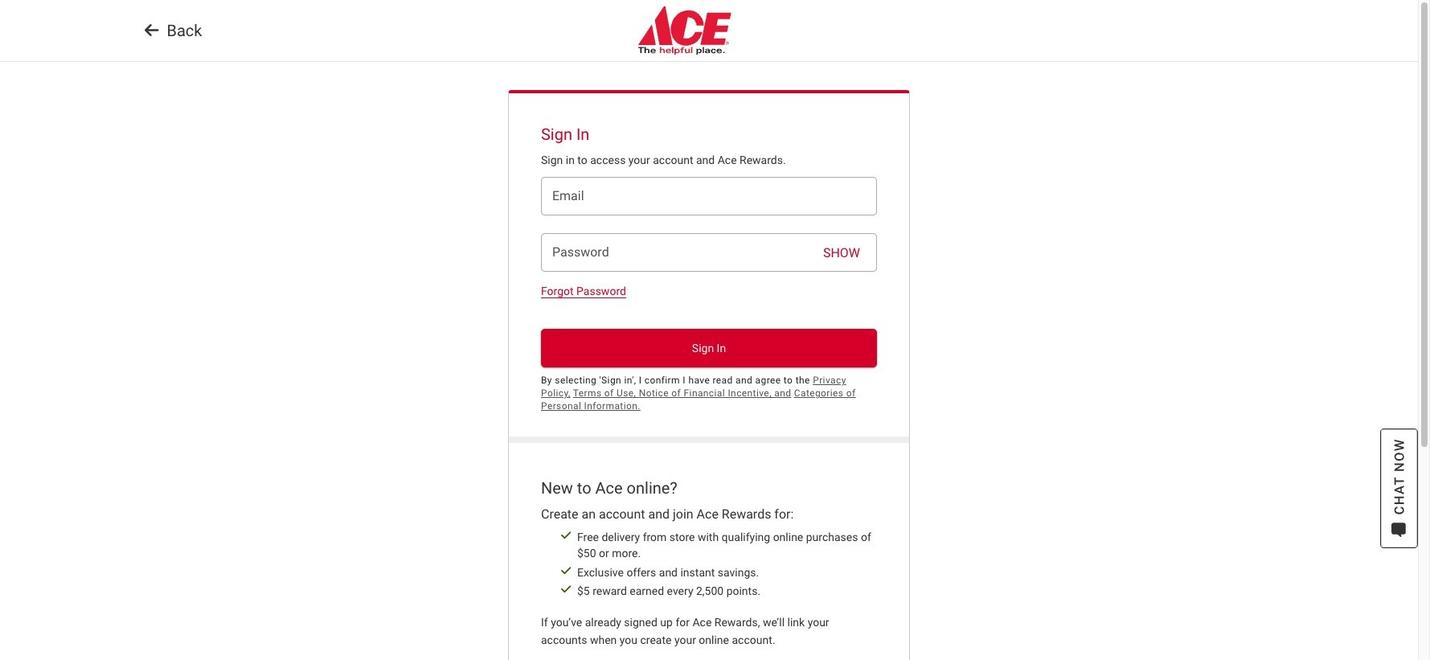 Task type: describe. For each thing, give the bounding box(es) containing it.
1 li image from the top
[[555, 530, 577, 541]]

store location logo image
[[632, 6, 734, 55]]

arrow left image
[[145, 23, 159, 39]]

Password password field
[[541, 233, 877, 272]]

customer@email.com email field
[[541, 177, 877, 216]]



Task type: locate. For each thing, give the bounding box(es) containing it.
2 li image from the top
[[555, 584, 577, 595]]

0 vertical spatial li image
[[555, 530, 577, 541]]

li image
[[555, 565, 577, 576]]

li image up li icon
[[555, 530, 577, 541]]

li image
[[555, 530, 577, 541], [555, 584, 577, 595]]

1 vertical spatial li image
[[555, 584, 577, 595]]

li image down li icon
[[555, 584, 577, 595]]



